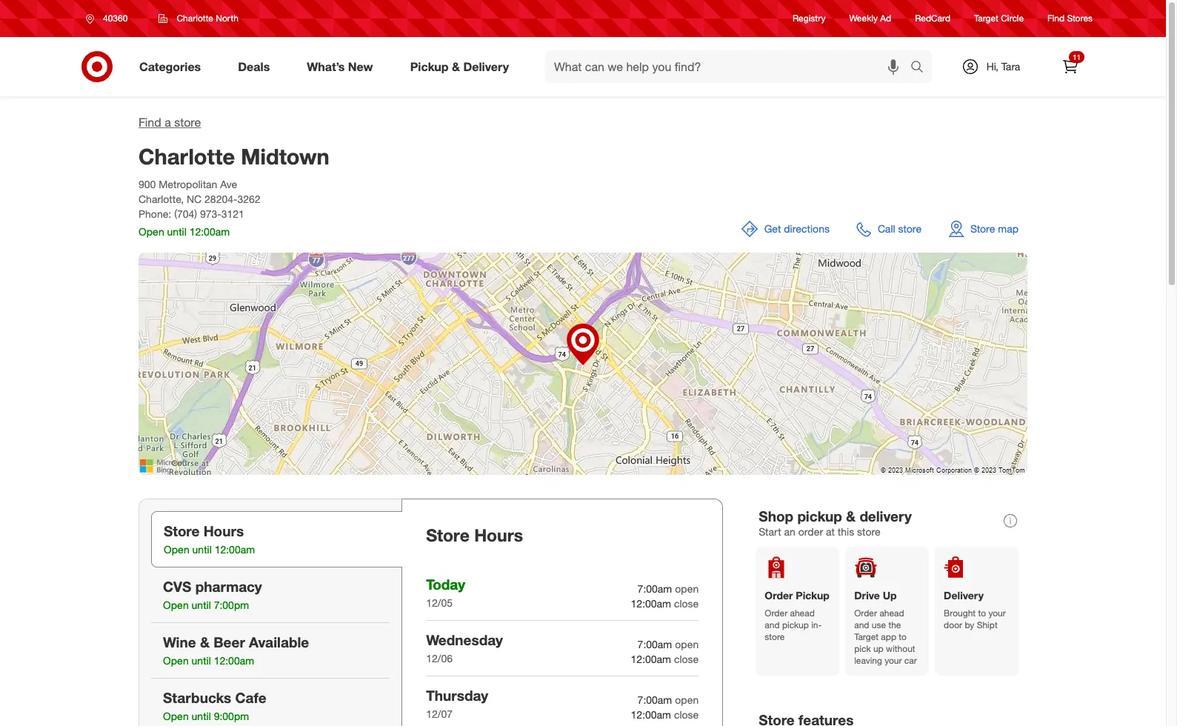 Task type: describe. For each thing, give the bounding box(es) containing it.
beer
[[214, 634, 245, 651]]

ave
[[220, 178, 237, 191]]

find stores link
[[1048, 12, 1093, 25]]

ahead for up
[[880, 608, 905, 619]]

store map
[[971, 222, 1019, 235]]

pickup & delivery link
[[398, 50, 528, 83]]

stores
[[1067, 13, 1093, 24]]

circle
[[1001, 13, 1024, 24]]

registry
[[793, 13, 826, 24]]

to inside delivery brought to your door by shipt
[[978, 608, 986, 619]]

open inside 900 metropolitan ave charlotte, nc 28204-3262 phone: (704) 973-3121 open until 12:00am
[[139, 225, 164, 238]]

phone:
[[139, 208, 171, 220]]

your inside drive up order ahead and use the target app to pick up without leaving your car
[[885, 655, 902, 666]]

shop
[[759, 508, 794, 525]]

find a store link
[[139, 115, 201, 130]]

store inside button
[[898, 222, 922, 235]]

start
[[759, 525, 782, 538]]

the
[[889, 620, 901, 631]]

ahead for pickup
[[790, 608, 815, 619]]

map
[[998, 222, 1019, 235]]

close for wednesday
[[674, 653, 699, 665]]

pharmacy
[[195, 578, 262, 595]]

12:00am inside store hours open until 12:00am
[[215, 543, 255, 556]]

12:00am inside 900 metropolitan ave charlotte, nc 28204-3262 phone: (704) 973-3121 open until 12:00am
[[189, 225, 230, 238]]

north
[[216, 13, 239, 24]]

11
[[1073, 53, 1081, 62]]

an
[[784, 525, 796, 538]]

7:00pm
[[214, 599, 249, 611]]

what's new link
[[294, 50, 392, 83]]

store map button
[[940, 211, 1028, 247]]

get directions
[[764, 222, 830, 235]]

open for starbucks cafe
[[163, 710, 189, 723]]

weekly ad link
[[850, 12, 892, 25]]

in-
[[812, 620, 822, 631]]

pick
[[855, 643, 871, 654]]

today
[[426, 576, 465, 593]]

40360
[[103, 13, 128, 24]]

28204-
[[205, 193, 237, 205]]

& inside shop pickup & delivery start an order at this store
[[846, 508, 856, 525]]

find for find a store
[[139, 115, 161, 130]]

charlotte midtown
[[139, 143, 330, 170]]

deals link
[[225, 50, 288, 83]]

charlotte,
[[139, 193, 184, 205]]

search button
[[904, 50, 940, 86]]

drive up order ahead and use the target app to pick up without leaving your car
[[855, 589, 917, 666]]

until for starbucks
[[192, 710, 211, 723]]

what's new
[[307, 59, 373, 74]]

store for store map
[[971, 222, 995, 235]]

up
[[883, 589, 897, 602]]

get directions link
[[732, 211, 839, 247]]

thursday
[[426, 687, 488, 704]]

pickup inside order pickup order ahead and pickup in- store
[[796, 589, 830, 602]]

7:00am open 12:00am close for wednesday
[[631, 638, 699, 665]]

cvs
[[163, 578, 191, 595]]

registry link
[[793, 12, 826, 25]]

hours for store hours
[[474, 525, 523, 545]]

charlotte midtown map image
[[139, 253, 1028, 475]]

call store button
[[848, 211, 931, 247]]

categories
[[139, 59, 201, 74]]

hi,
[[987, 60, 999, 73]]

pickup inside shop pickup & delivery start an order at this store
[[798, 508, 842, 525]]

store for store hours
[[426, 525, 470, 545]]

categories link
[[127, 50, 220, 83]]

target inside drive up order ahead and use the target app to pick up without leaving your car
[[855, 631, 879, 643]]

directions
[[784, 222, 830, 235]]

cafe
[[235, 689, 267, 706]]

nc
[[187, 193, 202, 205]]

starbucks
[[163, 689, 231, 706]]

and for drive
[[855, 620, 870, 631]]

7:00am for wednesday
[[638, 638, 672, 651]]

(704)
[[174, 208, 197, 220]]

7:00am open 12:00am close for today
[[631, 582, 699, 610]]

pickup inside 'link'
[[410, 59, 449, 74]]

900 metropolitan ave charlotte, nc 28204-3262 phone: (704) 973-3121 open until 12:00am
[[139, 178, 261, 238]]

3121
[[221, 208, 244, 220]]

shipt
[[977, 620, 998, 631]]

car
[[905, 655, 917, 666]]

redcard link
[[915, 12, 951, 25]]

11 link
[[1054, 50, 1087, 83]]

to inside drive up order ahead and use the target app to pick up without leaving your car
[[899, 631, 907, 643]]

charlotte for charlotte midtown
[[139, 143, 235, 170]]

weekly
[[850, 13, 878, 24]]

order for order pickup
[[765, 608, 788, 619]]

brought
[[944, 608, 976, 619]]

until for store
[[192, 543, 212, 556]]

store for store hours open until 12:00am
[[164, 522, 200, 539]]

door
[[944, 620, 963, 631]]

get
[[764, 222, 781, 235]]



Task type: locate. For each thing, give the bounding box(es) containing it.
wednesday
[[426, 631, 503, 648]]

open inside starbucks cafe open until 9:00pm
[[163, 710, 189, 723]]

0 vertical spatial pickup
[[410, 59, 449, 74]]

0 vertical spatial find
[[1048, 13, 1065, 24]]

& for delivery
[[452, 59, 460, 74]]

0 vertical spatial 7:00am
[[638, 582, 672, 595]]

search
[[904, 60, 940, 75]]

open down 'starbucks'
[[163, 710, 189, 723]]

a
[[165, 115, 171, 130]]

1 horizontal spatial &
[[452, 59, 460, 74]]

store up cvs
[[164, 522, 200, 539]]

2 horizontal spatial &
[[846, 508, 856, 525]]

until inside 900 metropolitan ave charlotte, nc 28204-3262 phone: (704) 973-3121 open until 12:00am
[[167, 225, 187, 238]]

order
[[765, 589, 793, 602], [765, 608, 788, 619], [855, 608, 877, 619]]

ahead up the
[[880, 608, 905, 619]]

deals
[[238, 59, 270, 74]]

pickup inside order pickup order ahead and pickup in- store
[[782, 620, 809, 631]]

pickup & delivery
[[410, 59, 509, 74]]

what's
[[307, 59, 345, 74]]

1 horizontal spatial store
[[426, 525, 470, 545]]

2 and from the left
[[855, 620, 870, 631]]

0 vertical spatial target
[[974, 13, 999, 24]]

pickup
[[798, 508, 842, 525], [782, 620, 809, 631]]

find left 'a'
[[139, 115, 161, 130]]

store left map in the right of the page
[[971, 222, 995, 235]]

redcard
[[915, 13, 951, 24]]

2 7:00am open 12:00am close from the top
[[631, 638, 699, 665]]

open down 'wine'
[[163, 654, 189, 667]]

0 vertical spatial to
[[978, 608, 986, 619]]

1 vertical spatial to
[[899, 631, 907, 643]]

target left circle at the right of page
[[974, 13, 999, 24]]

2 7:00am from the top
[[638, 638, 672, 651]]

open
[[675, 582, 699, 595], [675, 638, 699, 651], [675, 693, 699, 706]]

delivery inside delivery brought to your door by shipt
[[944, 589, 984, 602]]

until inside "cvs pharmacy open until 7:00pm"
[[192, 599, 211, 611]]

7:00am for thursday
[[638, 693, 672, 706]]

at
[[826, 525, 835, 538]]

open down phone:
[[139, 225, 164, 238]]

open inside "cvs pharmacy open until 7:00pm"
[[163, 599, 189, 611]]

to up shipt
[[978, 608, 986, 619]]

until left 7:00pm
[[192, 599, 211, 611]]

and inside drive up order ahead and use the target app to pick up without leaving your car
[[855, 620, 870, 631]]

open for wednesday
[[675, 638, 699, 651]]

open inside store hours open until 12:00am
[[164, 543, 189, 556]]

0 horizontal spatial and
[[765, 620, 780, 631]]

app
[[881, 631, 897, 643]]

and inside order pickup order ahead and pickup in- store
[[765, 620, 780, 631]]

close for thursday
[[674, 708, 699, 721]]

3 close from the top
[[674, 708, 699, 721]]

1 close from the top
[[674, 597, 699, 610]]

0 horizontal spatial pickup
[[410, 59, 449, 74]]

ahead up in-
[[790, 608, 815, 619]]

order
[[799, 525, 823, 538]]

open for today
[[675, 582, 699, 595]]

your
[[989, 608, 1006, 619], [885, 655, 902, 666]]

2 horizontal spatial store
[[971, 222, 995, 235]]

9:00pm
[[214, 710, 249, 723]]

until for cvs
[[192, 599, 211, 611]]

target circle
[[974, 13, 1024, 24]]

3 7:00am from the top
[[638, 693, 672, 706]]

store capabilities with hours, vertical tabs tab list
[[139, 499, 403, 726]]

0 horizontal spatial your
[[885, 655, 902, 666]]

until inside starbucks cafe open until 9:00pm
[[192, 710, 211, 723]]

1 7:00am from the top
[[638, 582, 672, 595]]

hi, tara
[[987, 60, 1021, 73]]

tara
[[1002, 60, 1021, 73]]

1 and from the left
[[765, 620, 780, 631]]

thursday 12/07
[[426, 687, 488, 720]]

2 vertical spatial open
[[675, 693, 699, 706]]

0 vertical spatial pickup
[[798, 508, 842, 525]]

1 horizontal spatial and
[[855, 620, 870, 631]]

open for cvs pharmacy
[[163, 599, 189, 611]]

find a store
[[139, 115, 201, 130]]

2 vertical spatial 7:00am
[[638, 693, 672, 706]]

0 horizontal spatial &
[[200, 634, 210, 651]]

weekly ad
[[850, 13, 892, 24]]

until
[[167, 225, 187, 238], [192, 543, 212, 556], [192, 599, 211, 611], [192, 654, 211, 667], [192, 710, 211, 723]]

1 vertical spatial 7:00am
[[638, 638, 672, 651]]

hours
[[204, 522, 244, 539], [474, 525, 523, 545]]

pickup left in-
[[782, 620, 809, 631]]

12:00am inside wine & beer available open until 12:00am
[[214, 654, 254, 667]]

starbucks cafe open until 9:00pm
[[163, 689, 267, 723]]

0 vertical spatial your
[[989, 608, 1006, 619]]

close
[[674, 597, 699, 610], [674, 653, 699, 665], [674, 708, 699, 721]]

wednesday 12/06
[[426, 631, 503, 665]]

What can we help you find? suggestions appear below search field
[[545, 50, 914, 83]]

40360 button
[[76, 5, 143, 32]]

store inside shop pickup & delivery start an order at this store
[[857, 525, 881, 538]]

1 vertical spatial close
[[674, 653, 699, 665]]

&
[[452, 59, 460, 74], [846, 508, 856, 525], [200, 634, 210, 651]]

0 vertical spatial &
[[452, 59, 460, 74]]

1 horizontal spatial target
[[974, 13, 999, 24]]

0 horizontal spatial delivery
[[463, 59, 509, 74]]

hours for store hours open until 12:00am
[[204, 522, 244, 539]]

1 vertical spatial open
[[675, 638, 699, 651]]

2 vertical spatial &
[[200, 634, 210, 651]]

1 open from the top
[[675, 582, 699, 595]]

open
[[139, 225, 164, 238], [164, 543, 189, 556], [163, 599, 189, 611], [163, 654, 189, 667], [163, 710, 189, 723]]

today 12/05
[[426, 576, 465, 609]]

call
[[878, 222, 896, 235]]

2 vertical spatial close
[[674, 708, 699, 721]]

and
[[765, 620, 780, 631], [855, 620, 870, 631]]

delivery brought to your door by shipt
[[944, 589, 1006, 631]]

& for beer
[[200, 634, 210, 651]]

0 vertical spatial delivery
[[463, 59, 509, 74]]

and left in-
[[765, 620, 780, 631]]

1 horizontal spatial find
[[1048, 13, 1065, 24]]

& inside wine & beer available open until 12:00am
[[200, 634, 210, 651]]

drive
[[855, 589, 880, 602]]

by
[[965, 620, 975, 631]]

ahead inside drive up order ahead and use the target app to pick up without leaving your car
[[880, 608, 905, 619]]

your inside delivery brought to your door by shipt
[[989, 608, 1006, 619]]

new
[[348, 59, 373, 74]]

1 vertical spatial target
[[855, 631, 879, 643]]

ad
[[881, 13, 892, 24]]

order pickup order ahead and pickup in- store
[[765, 589, 830, 643]]

open inside wine & beer available open until 12:00am
[[163, 654, 189, 667]]

0 horizontal spatial ahead
[[790, 608, 815, 619]]

charlotte for charlotte north
[[177, 13, 213, 24]]

until down 'starbucks'
[[192, 710, 211, 723]]

cvs pharmacy open until 7:00pm
[[163, 578, 262, 611]]

wine
[[163, 634, 196, 651]]

up
[[874, 643, 884, 654]]

2 ahead from the left
[[880, 608, 905, 619]]

1 horizontal spatial ahead
[[880, 608, 905, 619]]

store inside store hours open until 12:00am
[[164, 522, 200, 539]]

12/06
[[426, 652, 453, 665]]

1 vertical spatial your
[[885, 655, 902, 666]]

0 horizontal spatial store
[[164, 522, 200, 539]]

973-
[[200, 208, 221, 220]]

store inside order pickup order ahead and pickup in- store
[[765, 631, 785, 643]]

leaving
[[855, 655, 882, 666]]

3 7:00am open 12:00am close from the top
[[631, 693, 699, 721]]

& inside 'link'
[[452, 59, 460, 74]]

charlotte left north
[[177, 13, 213, 24]]

1 horizontal spatial delivery
[[944, 589, 984, 602]]

1 vertical spatial pickup
[[782, 620, 809, 631]]

2 vertical spatial 7:00am open 12:00am close
[[631, 693, 699, 721]]

1 horizontal spatial your
[[989, 608, 1006, 619]]

1 vertical spatial find
[[139, 115, 161, 130]]

your down without
[[885, 655, 902, 666]]

store up today
[[426, 525, 470, 545]]

open up cvs
[[164, 543, 189, 556]]

and left use
[[855, 620, 870, 631]]

0 vertical spatial charlotte
[[177, 13, 213, 24]]

target up the pick
[[855, 631, 879, 643]]

7:00am for today
[[638, 582, 672, 595]]

3262
[[237, 193, 261, 205]]

0 horizontal spatial target
[[855, 631, 879, 643]]

to up without
[[899, 631, 907, 643]]

available
[[249, 634, 309, 651]]

charlotte
[[177, 13, 213, 24], [139, 143, 235, 170]]

1 horizontal spatial pickup
[[796, 589, 830, 602]]

2 open from the top
[[675, 638, 699, 651]]

hours inside store hours open until 12:00am
[[204, 522, 244, 539]]

charlotte inside dropdown button
[[177, 13, 213, 24]]

shop pickup & delivery start an order at this store
[[759, 508, 912, 538]]

0 vertical spatial open
[[675, 582, 699, 595]]

7:00am open 12:00am close for thursday
[[631, 693, 699, 721]]

order for drive up
[[855, 608, 877, 619]]

open for store hours
[[164, 543, 189, 556]]

until inside store hours open until 12:00am
[[192, 543, 212, 556]]

delivery
[[463, 59, 509, 74], [944, 589, 984, 602]]

midtown
[[241, 143, 330, 170]]

pickup right new in the top of the page
[[410, 59, 449, 74]]

call store
[[878, 222, 922, 235]]

until down (704)
[[167, 225, 187, 238]]

1 vertical spatial charlotte
[[139, 143, 235, 170]]

delivery
[[860, 508, 912, 525]]

and for order
[[765, 620, 780, 631]]

use
[[872, 620, 886, 631]]

store hours open until 12:00am
[[164, 522, 255, 556]]

0 vertical spatial 7:00am open 12:00am close
[[631, 582, 699, 610]]

open down cvs
[[163, 599, 189, 611]]

1 vertical spatial pickup
[[796, 589, 830, 602]]

without
[[886, 643, 916, 654]]

this
[[838, 525, 855, 538]]

find for find stores
[[1048, 13, 1065, 24]]

store
[[971, 222, 995, 235], [164, 522, 200, 539], [426, 525, 470, 545]]

1 vertical spatial 7:00am open 12:00am close
[[631, 638, 699, 665]]

delivery inside 'link'
[[463, 59, 509, 74]]

order inside drive up order ahead and use the target app to pick up without leaving your car
[[855, 608, 877, 619]]

ahead inside order pickup order ahead and pickup in- store
[[790, 608, 815, 619]]

0 horizontal spatial hours
[[204, 522, 244, 539]]

to
[[978, 608, 986, 619], [899, 631, 907, 643]]

1 horizontal spatial hours
[[474, 525, 523, 545]]

1 vertical spatial delivery
[[944, 589, 984, 602]]

0 horizontal spatial find
[[139, 115, 161, 130]]

1 ahead from the left
[[790, 608, 815, 619]]

12/05
[[426, 597, 453, 609]]

until inside wine & beer available open until 12:00am
[[192, 654, 211, 667]]

until up pharmacy
[[192, 543, 212, 556]]

open for thursday
[[675, 693, 699, 706]]

close for today
[[674, 597, 699, 610]]

store inside button
[[971, 222, 995, 235]]

1 vertical spatial &
[[846, 508, 856, 525]]

2 close from the top
[[674, 653, 699, 665]]

find left stores
[[1048, 13, 1065, 24]]

target
[[974, 13, 999, 24], [855, 631, 879, 643]]

900
[[139, 178, 156, 191]]

charlotte up metropolitan
[[139, 143, 235, 170]]

metropolitan
[[159, 178, 217, 191]]

pickup up order
[[798, 508, 842, 525]]

your up shipt
[[989, 608, 1006, 619]]

charlotte north
[[177, 13, 239, 24]]

wine & beer available open until 12:00am
[[163, 634, 309, 667]]

until down 'wine'
[[192, 654, 211, 667]]

0 vertical spatial close
[[674, 597, 699, 610]]

1 7:00am open 12:00am close from the top
[[631, 582, 699, 610]]

3 open from the top
[[675, 693, 699, 706]]

ahead
[[790, 608, 815, 619], [880, 608, 905, 619]]

1 horizontal spatial to
[[978, 608, 986, 619]]

0 horizontal spatial to
[[899, 631, 907, 643]]

store hours
[[426, 525, 523, 545]]

find stores
[[1048, 13, 1093, 24]]

12/07
[[426, 708, 453, 720]]

pickup up in-
[[796, 589, 830, 602]]



Task type: vqa. For each thing, say whether or not it's contained in the screenshot.


